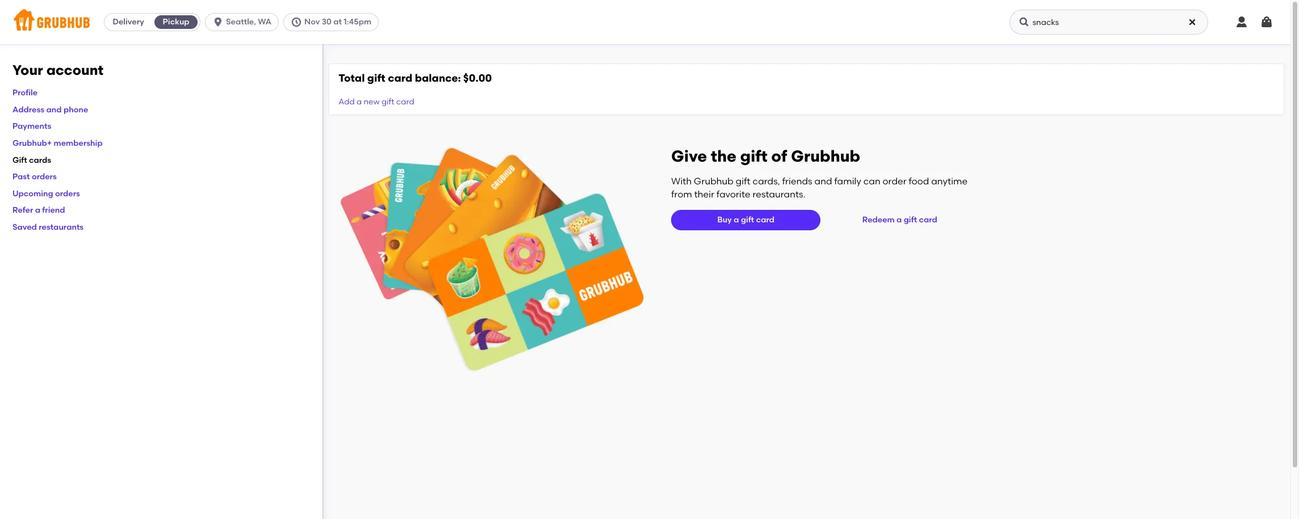 Task type: vqa. For each thing, say whether or not it's contained in the screenshot.
arepa corresponding to Arepa Domino
no



Task type: locate. For each thing, give the bounding box(es) containing it.
svg image
[[291, 16, 302, 28], [1018, 16, 1030, 28]]

card up add a new gift card
[[388, 72, 412, 85]]

orders up upcoming orders on the left of the page
[[32, 172, 57, 182]]

buy
[[717, 215, 732, 225]]

seattle, wa button
[[205, 13, 283, 31]]

0 horizontal spatial svg image
[[291, 16, 302, 28]]

gift right redeem
[[904, 215, 917, 225]]

address and phone
[[12, 105, 88, 115]]

1 vertical spatial grubhub
[[694, 176, 734, 187]]

a left new
[[357, 97, 362, 107]]

1 horizontal spatial svg image
[[1018, 16, 1030, 28]]

seattle,
[[226, 17, 256, 27]]

gift cards
[[12, 155, 51, 165]]

gift cards link
[[12, 155, 51, 165]]

card down the food
[[919, 215, 937, 225]]

card down restaurants.
[[756, 215, 774, 225]]

and left phone on the top of the page
[[46, 105, 62, 115]]

and inside with grubhub gift cards, friends and family can order food anytime from their favorite restaurants.
[[814, 176, 832, 187]]

add a new gift card
[[339, 97, 414, 107]]

gift right buy
[[741, 215, 754, 225]]

svg image
[[1235, 15, 1248, 29], [1260, 15, 1273, 29], [212, 16, 224, 28], [1187, 18, 1197, 27]]

cards
[[29, 155, 51, 165]]

0 horizontal spatial grubhub
[[694, 176, 734, 187]]

order
[[883, 176, 906, 187]]

card inside button
[[919, 215, 937, 225]]

family
[[834, 176, 861, 187]]

account
[[46, 62, 103, 78]]

phone
[[64, 105, 88, 115]]

card
[[388, 72, 412, 85], [396, 97, 414, 107], [756, 215, 774, 225], [919, 215, 937, 225]]

grubhub
[[791, 147, 860, 166], [694, 176, 734, 187]]

restaurants
[[39, 223, 84, 232]]

a
[[357, 97, 362, 107], [35, 206, 40, 215], [734, 215, 739, 225], [897, 215, 902, 225]]

refer
[[12, 206, 33, 215]]

profile link
[[12, 88, 38, 98]]

orders for past orders
[[32, 172, 57, 182]]

gift up favorite
[[736, 176, 750, 187]]

and left the family
[[814, 176, 832, 187]]

gift inside button
[[904, 215, 917, 225]]

refer a friend link
[[12, 206, 65, 215]]

orders
[[32, 172, 57, 182], [55, 189, 80, 199]]

grubhub inside with grubhub gift cards, friends and family can order food anytime from their favorite restaurants.
[[694, 176, 734, 187]]

upcoming orders link
[[12, 189, 80, 199]]

1 vertical spatial orders
[[55, 189, 80, 199]]

1 vertical spatial and
[[814, 176, 832, 187]]

your
[[12, 62, 43, 78]]

1 horizontal spatial and
[[814, 176, 832, 187]]

wa
[[258, 17, 271, 27]]

a right refer
[[35, 206, 40, 215]]

friend
[[42, 206, 65, 215]]

grubhub+
[[12, 139, 52, 148]]

gift for give the gift of grubhub
[[740, 147, 768, 166]]

a right buy
[[734, 215, 739, 225]]

and
[[46, 105, 62, 115], [814, 176, 832, 187]]

cards,
[[753, 176, 780, 187]]

grubhub up their
[[694, 176, 734, 187]]

restaurants.
[[753, 189, 805, 200]]

gift card image
[[341, 147, 644, 373]]

a for add
[[357, 97, 362, 107]]

a inside button
[[897, 215, 902, 225]]

Search for food, convenience, alcohol... search field
[[1009, 10, 1208, 35]]

grubhub+ membership
[[12, 139, 103, 148]]

nov 30 at 1:45pm
[[304, 17, 371, 27]]

svg image inside seattle, wa button
[[212, 16, 224, 28]]

grubhub up with grubhub gift cards, friends and family can order food anytime from their favorite restaurants.
[[791, 147, 860, 166]]

give the gift of grubhub
[[671, 147, 860, 166]]

a right redeem
[[897, 215, 902, 225]]

pickup button
[[152, 13, 200, 31]]

gift
[[367, 72, 385, 85], [382, 97, 394, 107], [740, 147, 768, 166], [736, 176, 750, 187], [741, 215, 754, 225], [904, 215, 917, 225]]

address and phone link
[[12, 105, 88, 115]]

give
[[671, 147, 707, 166]]

gift for with grubhub gift cards, friends and family can order food anytime from their favorite restaurants.
[[736, 176, 750, 187]]

payments
[[12, 122, 51, 131]]

2 svg image from the left
[[1018, 16, 1030, 28]]

card down total gift card balance: $0.00
[[396, 97, 414, 107]]

upcoming
[[12, 189, 53, 199]]

0 vertical spatial grubhub
[[791, 147, 860, 166]]

0 vertical spatial orders
[[32, 172, 57, 182]]

orders up the friend
[[55, 189, 80, 199]]

refer a friend
[[12, 206, 65, 215]]

redeem a gift card
[[862, 215, 937, 225]]

gift left of
[[740, 147, 768, 166]]

delivery
[[113, 17, 144, 27]]

0 horizontal spatial and
[[46, 105, 62, 115]]

food
[[909, 176, 929, 187]]

of
[[771, 147, 787, 166]]

gift inside with grubhub gift cards, friends and family can order food anytime from their favorite restaurants.
[[736, 176, 750, 187]]

1 svg image from the left
[[291, 16, 302, 28]]



Task type: describe. For each thing, give the bounding box(es) containing it.
1 horizontal spatial grubhub
[[791, 147, 860, 166]]

svg image inside nov 30 at 1:45pm button
[[291, 16, 302, 28]]

saved restaurants
[[12, 223, 84, 232]]

profile
[[12, 88, 38, 98]]

a for refer
[[35, 206, 40, 215]]

payments link
[[12, 122, 51, 131]]

past orders
[[12, 172, 57, 182]]

add
[[339, 97, 355, 107]]

new
[[364, 97, 380, 107]]

redeem
[[862, 215, 895, 225]]

with
[[671, 176, 692, 187]]

their
[[694, 189, 714, 200]]

address
[[12, 105, 44, 115]]

delivery button
[[105, 13, 152, 31]]

favorite
[[717, 189, 750, 200]]

friends
[[782, 176, 812, 187]]

seattle, wa
[[226, 17, 271, 27]]

with grubhub gift cards, friends and family can order food anytime from their favorite restaurants.
[[671, 176, 968, 200]]

pickup
[[163, 17, 189, 27]]

from
[[671, 189, 692, 200]]

gift for redeem a gift card
[[904, 215, 917, 225]]

your account
[[12, 62, 103, 78]]

main navigation navigation
[[0, 0, 1291, 44]]

gift right new
[[382, 97, 394, 107]]

1:45pm
[[344, 17, 371, 27]]

buy a gift card
[[717, 215, 774, 225]]

30
[[322, 17, 332, 27]]

nov
[[304, 17, 320, 27]]

redeem a gift card button
[[858, 210, 942, 231]]

anytime
[[931, 176, 968, 187]]

total
[[339, 72, 365, 85]]

the
[[711, 147, 736, 166]]

at
[[333, 17, 342, 27]]

can
[[863, 176, 880, 187]]

nov 30 at 1:45pm button
[[283, 13, 383, 31]]

a for redeem
[[897, 215, 902, 225]]

grubhub+ membership link
[[12, 139, 103, 148]]

gift
[[12, 155, 27, 165]]

membership
[[54, 139, 103, 148]]

saved
[[12, 223, 37, 232]]

past orders link
[[12, 172, 57, 182]]

saved restaurants link
[[12, 223, 84, 232]]

gift up add a new gift card
[[367, 72, 385, 85]]

total gift card balance: $0.00
[[339, 72, 492, 85]]

gift for buy a gift card
[[741, 215, 754, 225]]

0 vertical spatial and
[[46, 105, 62, 115]]

buy a gift card link
[[671, 210, 821, 231]]

upcoming orders
[[12, 189, 80, 199]]

a for buy
[[734, 215, 739, 225]]

orders for upcoming orders
[[55, 189, 80, 199]]

past
[[12, 172, 30, 182]]

balance:
[[415, 72, 461, 85]]

$0.00
[[463, 72, 492, 85]]



